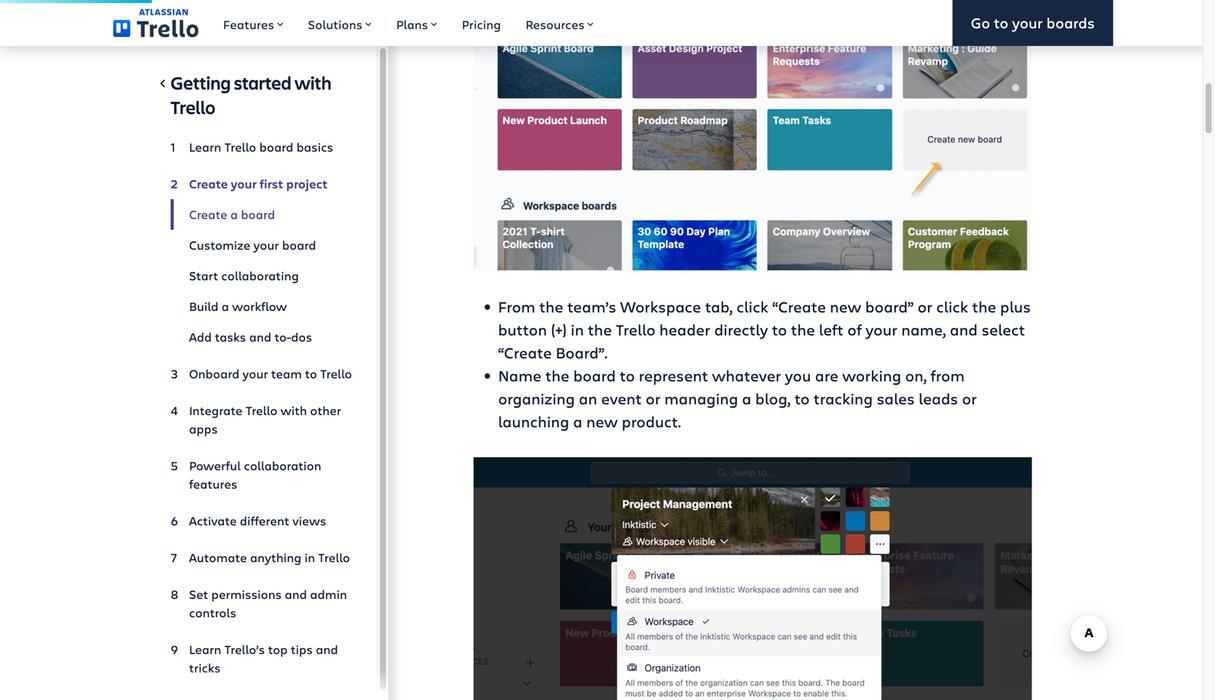Task type: locate. For each thing, give the bounding box(es) containing it.
1 horizontal spatial click
[[936, 296, 968, 317]]

to inside 'link'
[[994, 13, 1008, 33]]

or up name,
[[918, 296, 932, 317]]

trello down onboard your team to trello link
[[246, 403, 277, 419]]

0 horizontal spatial "create
[[498, 342, 552, 363]]

onboard your team to trello link
[[171, 359, 352, 390]]

2 create from the top
[[189, 206, 227, 223]]

and inside add tasks and to-dos link
[[249, 329, 271, 346]]

powerful collaboration features
[[189, 458, 321, 493]]

trello inside getting started with trello
[[171, 95, 215, 119]]

your down create a board link
[[254, 237, 279, 253]]

of
[[847, 319, 862, 340]]

go to your boards link
[[952, 0, 1113, 46]]

and inside set permissions and admin controls
[[285, 587, 307, 603]]

represent
[[639, 365, 708, 386]]

product.
[[622, 411, 681, 432]]

0 vertical spatial new
[[830, 296, 861, 317]]

an image showing how to select privacy settings for a trello board image
[[474, 458, 1032, 701]]

click up name,
[[936, 296, 968, 317]]

and left to-
[[249, 329, 271, 346]]

first
[[260, 176, 283, 192]]

0 vertical spatial "create
[[772, 296, 826, 317]]

create a board link
[[171, 199, 352, 230]]

board up an
[[573, 365, 616, 386]]

a down an
[[573, 411, 582, 432]]

the
[[539, 296, 563, 317], [972, 296, 996, 317], [588, 319, 612, 340], [791, 319, 815, 340], [545, 365, 569, 386]]

and left admin at the bottom of page
[[285, 587, 307, 603]]

in right (+) on the left of page
[[571, 319, 584, 340]]

a inside build a workflow link
[[222, 298, 229, 315]]

your left first
[[231, 176, 257, 192]]

set permissions and admin controls
[[189, 587, 347, 622]]

basics
[[296, 139, 333, 155]]

0 horizontal spatial click
[[736, 296, 768, 317]]

the down team's
[[588, 319, 612, 340]]

0 vertical spatial learn
[[189, 139, 221, 155]]

page progress progress bar
[[0, 0, 158, 3]]

board down create a board link
[[282, 237, 316, 253]]

dos
[[291, 329, 312, 346]]

a right build
[[222, 298, 229, 315]]

your inside from the team's workspace tab, click "create new board" or click the plus button (+) in the trello header directly to the left of your name, and select "create board". name the board to represent whatever you are working on, from organizing an event or managing a blog, to tracking sales leads or launching a new product.
[[866, 319, 897, 340]]

or
[[918, 296, 932, 317], [646, 388, 661, 409], [962, 388, 977, 409]]

add tasks and to-dos link
[[171, 322, 352, 353]]

plans button
[[384, 0, 450, 46]]

tasks
[[215, 329, 246, 346]]

button
[[498, 319, 547, 340]]

start collaborating
[[189, 268, 299, 284]]

with left other
[[281, 403, 307, 419]]

board up first
[[259, 139, 293, 155]]

0 vertical spatial in
[[571, 319, 584, 340]]

trello up other
[[320, 366, 352, 382]]

with right started
[[294, 71, 331, 95]]

and
[[950, 319, 978, 340], [249, 329, 271, 346], [285, 587, 307, 603], [316, 642, 338, 658]]

start collaborating link
[[171, 261, 352, 291]]

from the team's workspace tab, click "create new board" or click the plus button (+) in the trello header directly to the left of your name, and select "create board". name the board to represent whatever you are working on, from organizing an event or managing a blog, to tracking sales leads or launching a new product.
[[498, 296, 1031, 432]]

project
[[286, 176, 328, 192]]

your left boards
[[1012, 13, 1043, 33]]

build a workflow link
[[171, 291, 352, 322]]

learn trello board basics
[[189, 139, 333, 155]]

add tasks and to-dos
[[189, 329, 312, 346]]

your for onboard your team to trello
[[243, 366, 268, 382]]

create up customize
[[189, 206, 227, 223]]

learn up tricks
[[189, 642, 221, 658]]

click
[[736, 296, 768, 317], [936, 296, 968, 317]]

1 vertical spatial create
[[189, 206, 227, 223]]

1 horizontal spatial new
[[830, 296, 861, 317]]

tab,
[[705, 296, 733, 317]]

your down board"
[[866, 319, 897, 340]]

your inside onboard your team to trello link
[[243, 366, 268, 382]]

1 learn from the top
[[189, 139, 221, 155]]

an image showing how to create a new board on a trello workspace image
[[474, 0, 1032, 271]]

"create down button
[[498, 342, 552, 363]]

0 horizontal spatial new
[[586, 411, 618, 432]]

with
[[294, 71, 331, 95], [281, 403, 307, 419]]

and inside from the team's workspace tab, click "create new board" or click the plus button (+) in the trello header directly to the left of your name, and select "create board". name the board to represent whatever you are working on, from organizing an event or managing a blog, to tracking sales leads or launching a new product.
[[950, 319, 978, 340]]

a inside create a board link
[[230, 206, 238, 223]]

learn inside the learn trello's top tips and tricks
[[189, 642, 221, 658]]

0 vertical spatial with
[[294, 71, 331, 95]]

powerful collaboration features link
[[171, 451, 352, 500]]

or up product.
[[646, 388, 661, 409]]

tricks
[[189, 660, 221, 677]]

team
[[271, 366, 302, 382]]

your
[[1012, 13, 1043, 33], [231, 176, 257, 192], [254, 237, 279, 253], [866, 319, 897, 340], [243, 366, 268, 382]]

1 horizontal spatial or
[[918, 296, 932, 317]]

directly
[[714, 319, 768, 340]]

learn down getting
[[189, 139, 221, 155]]

0 horizontal spatial in
[[305, 550, 315, 566]]

new down an
[[586, 411, 618, 432]]

admin
[[310, 587, 347, 603]]

team's
[[567, 296, 616, 317]]

trello down workspace
[[616, 319, 656, 340]]

the left left
[[791, 319, 815, 340]]

collaboration
[[244, 458, 321, 474]]

create for create your first project
[[189, 176, 228, 192]]

anything
[[250, 550, 301, 566]]

automate
[[189, 550, 247, 566]]

"create up left
[[772, 296, 826, 317]]

set permissions and admin controls link
[[171, 580, 352, 629]]

build
[[189, 298, 218, 315]]

a up customize
[[230, 206, 238, 223]]

on,
[[905, 365, 927, 386]]

to
[[994, 13, 1008, 33], [772, 319, 787, 340], [620, 365, 635, 386], [305, 366, 317, 382], [795, 388, 810, 409]]

board for trello
[[259, 139, 293, 155]]

with inside getting started with trello
[[294, 71, 331, 95]]

to-
[[274, 329, 291, 346]]

trello
[[171, 95, 215, 119], [224, 139, 256, 155], [616, 319, 656, 340], [320, 366, 352, 382], [246, 403, 277, 419], [318, 550, 350, 566]]

trello down getting
[[171, 95, 215, 119]]

your for customize your board
[[254, 237, 279, 253]]

customize
[[189, 237, 250, 253]]

your inside customize your board link
[[254, 237, 279, 253]]

1 click from the left
[[736, 296, 768, 317]]

2 click from the left
[[936, 296, 968, 317]]

your for create your first project
[[231, 176, 257, 192]]

1 vertical spatial with
[[281, 403, 307, 419]]

1 create from the top
[[189, 176, 228, 192]]

1 vertical spatial learn
[[189, 642, 221, 658]]

your left 'team'
[[243, 366, 268, 382]]

sales
[[877, 388, 915, 409]]

create
[[189, 176, 228, 192], [189, 206, 227, 223]]

trello up create your first project at the left
[[224, 139, 256, 155]]

pricing link
[[450, 0, 513, 46]]

apps
[[189, 421, 218, 438]]

organizing
[[498, 388, 575, 409]]

and left select
[[950, 319, 978, 340]]

a
[[230, 206, 238, 223], [222, 298, 229, 315], [742, 388, 751, 409], [573, 411, 582, 432]]

create up create a board
[[189, 176, 228, 192]]

automate anything in trello link
[[171, 543, 352, 574]]

1 vertical spatial in
[[305, 550, 315, 566]]

from
[[498, 296, 535, 317]]

click up directly
[[736, 296, 768, 317]]

event
[[601, 388, 642, 409]]

managing
[[664, 388, 738, 409]]

board down create your first project at the left
[[241, 206, 275, 223]]

in right 'anything'
[[305, 550, 315, 566]]

"create
[[772, 296, 826, 317], [498, 342, 552, 363]]

1 horizontal spatial "create
[[772, 296, 826, 317]]

new up of
[[830, 296, 861, 317]]

1 horizontal spatial in
[[571, 319, 584, 340]]

0 horizontal spatial or
[[646, 388, 661, 409]]

with inside integrate trello with other apps
[[281, 403, 307, 419]]

name,
[[901, 319, 946, 340]]

your inside create your first project link
[[231, 176, 257, 192]]

to up event at bottom
[[620, 365, 635, 386]]

2 horizontal spatial or
[[962, 388, 977, 409]]

workspace
[[620, 296, 701, 317]]

activate different views
[[189, 513, 326, 530]]

2 learn from the top
[[189, 642, 221, 658]]

in
[[571, 319, 584, 340], [305, 550, 315, 566]]

left
[[819, 319, 843, 340]]

onboard your team to trello
[[189, 366, 352, 382]]

automate anything in trello
[[189, 550, 350, 566]]

to right directly
[[772, 319, 787, 340]]

and right tips
[[316, 642, 338, 658]]

you
[[785, 365, 811, 386]]

with for started
[[294, 71, 331, 95]]

or right the leads
[[962, 388, 977, 409]]

trello inside from the team's workspace tab, click "create new board" or click the plus button (+) in the trello header directly to the left of your name, and select "create board". name the board to represent whatever you are working on, from organizing an event or managing a blog, to tracking sales leads or launching a new product.
[[616, 319, 656, 340]]

the up (+) on the left of page
[[539, 296, 563, 317]]

build a workflow
[[189, 298, 287, 315]]

select
[[982, 319, 1025, 340]]

from
[[931, 365, 965, 386]]

new
[[830, 296, 861, 317], [586, 411, 618, 432]]

learn
[[189, 139, 221, 155], [189, 642, 221, 658]]

to right go
[[994, 13, 1008, 33]]

in inside from the team's workspace tab, click "create new board" or click the plus button (+) in the trello header directly to the left of your name, and select "create board". name the board to represent whatever you are working on, from organizing an event or managing a blog, to tracking sales leads or launching a new product.
[[571, 319, 584, 340]]

0 vertical spatial create
[[189, 176, 228, 192]]



Task type: vqa. For each thing, say whether or not it's contained in the screenshot.
sales at the right bottom of page
yes



Task type: describe. For each thing, give the bounding box(es) containing it.
collaborating
[[221, 268, 299, 284]]

learn for learn trello board basics
[[189, 139, 221, 155]]

solutions
[[308, 16, 362, 33]]

atlassian trello image
[[113, 9, 199, 37]]

board for your
[[282, 237, 316, 253]]

create a board
[[189, 206, 275, 223]]

to down you
[[795, 388, 810, 409]]

trello inside integrate trello with other apps
[[246, 403, 277, 419]]

integrate
[[189, 403, 242, 419]]

an
[[579, 388, 597, 409]]

whatever
[[712, 365, 781, 386]]

trello up admin at the bottom of page
[[318, 550, 350, 566]]

tracking
[[814, 388, 873, 409]]

to right 'team'
[[305, 366, 317, 382]]

getting started with trello link
[[171, 71, 352, 126]]

learn trello's top tips and tricks
[[189, 642, 338, 677]]

leads
[[919, 388, 958, 409]]

blog,
[[755, 388, 791, 409]]

1 vertical spatial "create
[[498, 342, 552, 363]]

are
[[815, 365, 838, 386]]

customize your board link
[[171, 230, 352, 261]]

plans
[[396, 16, 428, 33]]

header
[[659, 319, 710, 340]]

features button
[[211, 0, 296, 46]]

go
[[971, 13, 990, 33]]

tips
[[291, 642, 313, 658]]

pricing
[[462, 16, 501, 33]]

plus
[[1000, 296, 1031, 317]]

powerful
[[189, 458, 241, 474]]

create your first project link
[[171, 169, 352, 199]]

the up organizing
[[545, 365, 569, 386]]

board for a
[[241, 206, 275, 223]]

started
[[234, 71, 291, 95]]

customize your board
[[189, 237, 316, 253]]

name
[[498, 365, 541, 386]]

your inside go to your boards 'link'
[[1012, 13, 1043, 33]]

learn trello board basics link
[[171, 132, 352, 163]]

different
[[240, 513, 289, 530]]

board".
[[556, 342, 608, 363]]

board inside from the team's workspace tab, click "create new board" or click the plus button (+) in the trello header directly to the left of your name, and select "create board". name the board to represent whatever you are working on, from organizing an event or managing a blog, to tracking sales leads or launching a new product.
[[573, 365, 616, 386]]

integrate trello with other apps link
[[171, 396, 352, 445]]

working
[[842, 365, 901, 386]]

(+)
[[551, 319, 567, 340]]

board"
[[865, 296, 914, 317]]

a down "whatever"
[[742, 388, 751, 409]]

1 vertical spatial new
[[586, 411, 618, 432]]

with for trello
[[281, 403, 307, 419]]

launching
[[498, 411, 569, 432]]

solutions button
[[296, 0, 384, 46]]

features
[[189, 476, 237, 493]]

boards
[[1046, 13, 1095, 33]]

create for create a board
[[189, 206, 227, 223]]

the up select
[[972, 296, 996, 317]]

workflow
[[232, 298, 287, 315]]

getting
[[171, 71, 231, 95]]

top
[[268, 642, 288, 658]]

controls
[[189, 605, 236, 622]]

learn for learn trello's top tips and tricks
[[189, 642, 221, 658]]

getting started with trello
[[171, 71, 331, 119]]

set
[[189, 587, 208, 603]]

activate different views link
[[171, 506, 352, 537]]

features
[[223, 16, 274, 33]]

add
[[189, 329, 212, 346]]

resources
[[526, 16, 585, 33]]

integrate trello with other apps
[[189, 403, 341, 438]]

and inside the learn trello's top tips and tricks
[[316, 642, 338, 658]]

create your first project
[[189, 176, 328, 192]]

resources button
[[513, 0, 606, 46]]

views
[[292, 513, 326, 530]]

other
[[310, 403, 341, 419]]

learn trello's top tips and tricks link
[[171, 635, 352, 684]]

permissions
[[211, 587, 282, 603]]

activate
[[189, 513, 237, 530]]

onboard
[[189, 366, 240, 382]]

trello's
[[224, 642, 265, 658]]



